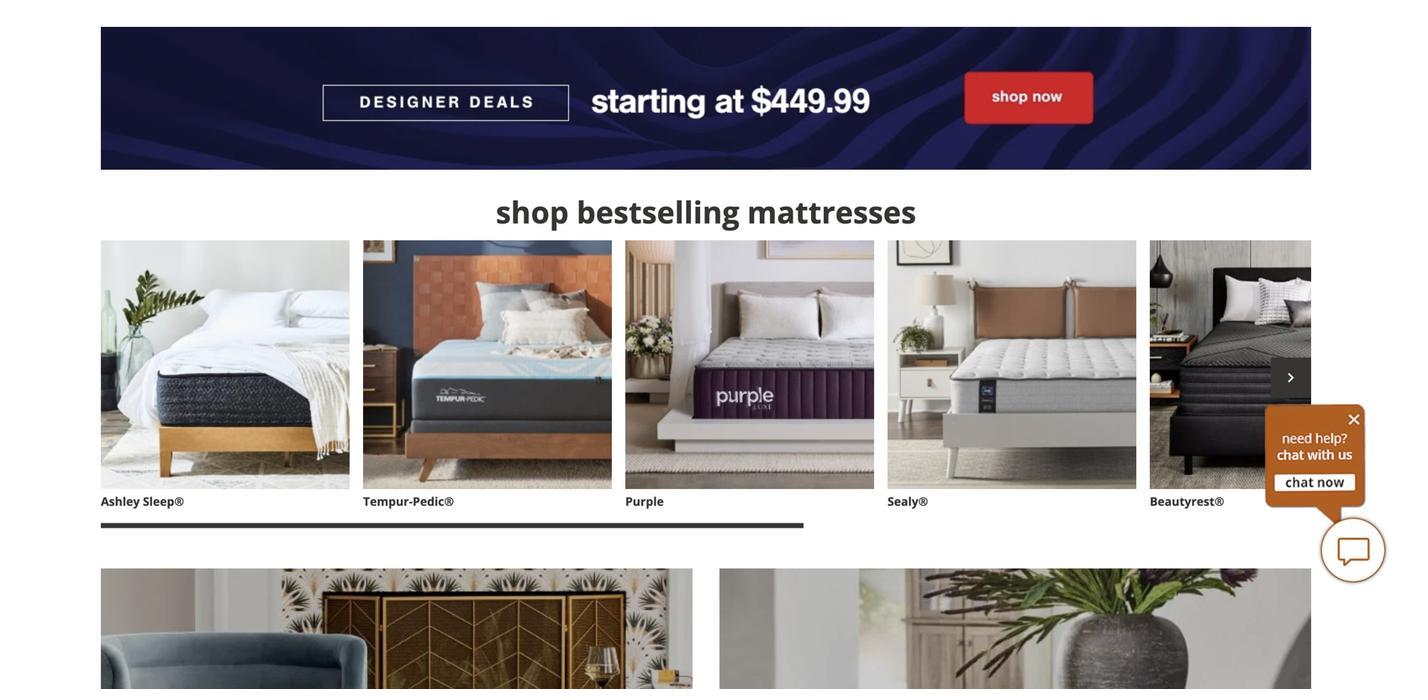 Task type: vqa. For each thing, say whether or not it's contained in the screenshot.
"Chat Bubble Mobile View" Image
yes



Task type: locate. For each thing, give the bounding box(es) containing it.
dialogue message for liveperson image
[[1265, 404, 1366, 525]]

chat bubble mobile view image
[[1320, 517, 1387, 584]]



Task type: describe. For each thing, give the bounding box(es) containing it.
designer deals starting at $449.99 image
[[101, 27, 1312, 170]]



